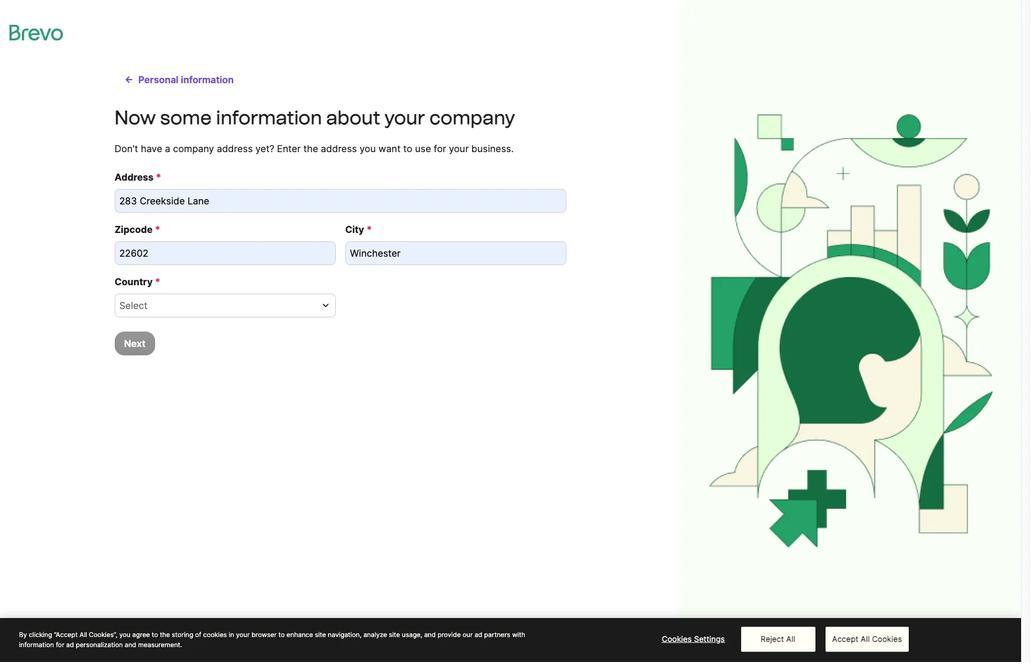 Task type: describe. For each thing, give the bounding box(es) containing it.
all inside by clicking "accept all cookies", you agree to the storing of cookies in your browser to enhance site navigation, analyze site usage, and provide our ad partners with information for ad personalization and measurement.
[[80, 631, 87, 639]]

a
[[165, 143, 170, 155]]

reject
[[761, 634, 784, 644]]

by
[[19, 631, 27, 639]]

measurement.
[[138, 641, 182, 649]]

country
[[115, 276, 153, 288]]

information inside by clicking "accept all cookies", you agree to the storing of cookies in your browser to enhance site navigation, analyze site usage, and provide our ad partners with information for ad personalization and measurement.
[[19, 641, 54, 649]]

0 horizontal spatial company
[[173, 143, 214, 155]]

* for address *
[[156, 171, 161, 183]]

accept all cookies button
[[826, 627, 909, 652]]

"accept
[[54, 631, 78, 639]]

cookies",
[[89, 631, 117, 639]]

2 horizontal spatial your
[[449, 143, 469, 155]]

usage,
[[402, 631, 423, 639]]

don't
[[115, 143, 138, 155]]

of
[[195, 631, 201, 639]]

about
[[326, 106, 380, 129]]

1 horizontal spatial company
[[430, 106, 515, 129]]

by clicking "accept all cookies", you agree to the storing of cookies in your browser to enhance site navigation, analyze site usage, and provide our ad partners with information for ad personalization and measurement.
[[19, 631, 526, 649]]

information inside button
[[181, 74, 234, 86]]

reject all
[[761, 634, 796, 644]]

zipcode *
[[115, 224, 160, 235]]

select
[[119, 300, 147, 312]]

enter
[[277, 143, 301, 155]]

0 vertical spatial your
[[385, 106, 425, 129]]

country *
[[115, 276, 160, 288]]

all for accept all cookies
[[861, 634, 870, 644]]

business.
[[472, 143, 514, 155]]

1 site from the left
[[315, 631, 326, 639]]

analyze
[[364, 631, 387, 639]]

use
[[415, 143, 431, 155]]

2 cookies from the left
[[872, 634, 902, 644]]

1 horizontal spatial for
[[434, 143, 446, 155]]

* for zipcode *
[[155, 224, 160, 235]]

now some information about your company
[[115, 106, 515, 129]]

have
[[141, 143, 162, 155]]

2 address from the left
[[321, 143, 357, 155]]

1 address from the left
[[217, 143, 253, 155]]

0 vertical spatial the
[[304, 143, 318, 155]]

personalization
[[76, 641, 123, 649]]

address *
[[115, 171, 161, 183]]

cookies
[[203, 631, 227, 639]]

now
[[115, 106, 156, 129]]

1 horizontal spatial and
[[424, 631, 436, 639]]



Task type: locate. For each thing, give the bounding box(es) containing it.
company up business.
[[430, 106, 515, 129]]

None field
[[119, 298, 317, 313]]

2 vertical spatial information
[[19, 641, 54, 649]]

* for city *
[[367, 224, 372, 235]]

you inside by clicking "accept all cookies", you agree to the storing of cookies in your browser to enhance site navigation, analyze site usage, and provide our ad partners with information for ad personalization and measurement.
[[119, 631, 131, 639]]

1 vertical spatial and
[[125, 641, 136, 649]]

to right browser
[[279, 631, 285, 639]]

yet?
[[256, 143, 274, 155]]

ad right our
[[475, 631, 482, 639]]

address down about
[[321, 143, 357, 155]]

1 horizontal spatial you
[[360, 143, 376, 155]]

0 vertical spatial company
[[430, 106, 515, 129]]

personal
[[138, 74, 179, 86]]

1 vertical spatial your
[[449, 143, 469, 155]]

storing
[[172, 631, 193, 639]]

accept
[[832, 634, 859, 644]]

0 vertical spatial you
[[360, 143, 376, 155]]

navigation,
[[328, 631, 362, 639]]

all right accept
[[861, 634, 870, 644]]

city *
[[345, 224, 372, 235]]

1 vertical spatial information
[[216, 106, 322, 129]]

site right enhance
[[315, 631, 326, 639]]

personal information button
[[115, 68, 243, 92]]

zipcode
[[115, 224, 153, 235]]

* for country *
[[155, 276, 160, 288]]

0 horizontal spatial and
[[125, 641, 136, 649]]

agree
[[132, 631, 150, 639]]

address
[[217, 143, 253, 155], [321, 143, 357, 155]]

0 horizontal spatial for
[[56, 641, 64, 649]]

1 horizontal spatial the
[[304, 143, 318, 155]]

information up some
[[181, 74, 234, 86]]

0 horizontal spatial your
[[236, 631, 250, 639]]

all right reject
[[787, 634, 796, 644]]

next
[[124, 338, 146, 350]]

1 horizontal spatial ad
[[475, 631, 482, 639]]

enhance
[[287, 631, 313, 639]]

1 horizontal spatial all
[[787, 634, 796, 644]]

2 horizontal spatial to
[[403, 143, 413, 155]]

0 horizontal spatial you
[[119, 631, 131, 639]]

your
[[385, 106, 425, 129], [449, 143, 469, 155], [236, 631, 250, 639]]

the inside by clicking "accept all cookies", you agree to the storing of cookies in your browser to enhance site navigation, analyze site usage, and provide our ad partners with information for ad personalization and measurement.
[[160, 631, 170, 639]]

your up want
[[385, 106, 425, 129]]

1 horizontal spatial cookies
[[872, 634, 902, 644]]

some
[[160, 106, 212, 129]]

cookies settings
[[662, 634, 725, 644]]

information up the yet?
[[216, 106, 322, 129]]

* right address
[[156, 171, 161, 183]]

all right "accept
[[80, 631, 87, 639]]

browser
[[252, 631, 277, 639]]

our
[[463, 631, 473, 639]]

city
[[345, 224, 364, 235]]

address
[[115, 171, 154, 183]]

select button
[[115, 294, 336, 318]]

and
[[424, 631, 436, 639], [125, 641, 136, 649]]

site
[[315, 631, 326, 639], [389, 631, 400, 639]]

the right enter
[[304, 143, 318, 155]]

for inside by clicking "accept all cookies", you agree to the storing of cookies in your browser to enhance site navigation, analyze site usage, and provide our ad partners with information for ad personalization and measurement.
[[56, 641, 64, 649]]

cookies left settings
[[662, 634, 692, 644]]

1 horizontal spatial your
[[385, 106, 425, 129]]

2 vertical spatial your
[[236, 631, 250, 639]]

1 vertical spatial the
[[160, 631, 170, 639]]

you left want
[[360, 143, 376, 155]]

0 horizontal spatial site
[[315, 631, 326, 639]]

and down agree
[[125, 641, 136, 649]]

partners
[[484, 631, 511, 639]]

ad down "accept
[[66, 641, 74, 649]]

for
[[434, 143, 446, 155], [56, 641, 64, 649]]

1 vertical spatial company
[[173, 143, 214, 155]]

settings
[[694, 634, 725, 644]]

0 horizontal spatial to
[[152, 631, 158, 639]]

cookies settings button
[[656, 628, 731, 651]]

* right city
[[367, 224, 372, 235]]

none field inside select popup button
[[119, 298, 317, 313]]

0 vertical spatial information
[[181, 74, 234, 86]]

None text field
[[115, 189, 566, 213], [345, 241, 566, 265], [115, 189, 566, 213], [345, 241, 566, 265]]

address left the yet?
[[217, 143, 253, 155]]

0 horizontal spatial address
[[217, 143, 253, 155]]

1 vertical spatial you
[[119, 631, 131, 639]]

cookies
[[662, 634, 692, 644], [872, 634, 902, 644]]

*
[[156, 171, 161, 183], [155, 224, 160, 235], [367, 224, 372, 235], [155, 276, 160, 288]]

for down "accept
[[56, 641, 64, 649]]

for right "use"
[[434, 143, 446, 155]]

to up measurement. at the bottom left of the page
[[152, 631, 158, 639]]

don't have a company address yet? enter the address you want to use for your business.
[[115, 143, 514, 155]]

reject all button
[[741, 627, 816, 652]]

2 horizontal spatial all
[[861, 634, 870, 644]]

1 horizontal spatial address
[[321, 143, 357, 155]]

* right country on the left top of the page
[[155, 276, 160, 288]]

the up measurement. at the bottom left of the page
[[160, 631, 170, 639]]

the
[[304, 143, 318, 155], [160, 631, 170, 639]]

company right a
[[173, 143, 214, 155]]

1 horizontal spatial site
[[389, 631, 400, 639]]

0 vertical spatial and
[[424, 631, 436, 639]]

cookies right accept
[[872, 634, 902, 644]]

your right in on the bottom left of the page
[[236, 631, 250, 639]]

you left agree
[[119, 631, 131, 639]]

and right usage,
[[424, 631, 436, 639]]

next button
[[115, 332, 155, 356]]

0 vertical spatial ad
[[475, 631, 482, 639]]

site left usage,
[[389, 631, 400, 639]]

to
[[403, 143, 413, 155], [152, 631, 158, 639], [279, 631, 285, 639]]

personal information
[[138, 74, 234, 86]]

with
[[512, 631, 526, 639]]

0 vertical spatial for
[[434, 143, 446, 155]]

your left business.
[[449, 143, 469, 155]]

in
[[229, 631, 234, 639]]

1 vertical spatial ad
[[66, 641, 74, 649]]

accept all cookies
[[832, 634, 902, 644]]

1 horizontal spatial to
[[279, 631, 285, 639]]

0 horizontal spatial the
[[160, 631, 170, 639]]

information
[[181, 74, 234, 86], [216, 106, 322, 129], [19, 641, 54, 649]]

0 horizontal spatial cookies
[[662, 634, 692, 644]]

want
[[379, 143, 401, 155]]

clicking
[[29, 631, 52, 639]]

all for reject all
[[787, 634, 796, 644]]

company
[[430, 106, 515, 129], [173, 143, 214, 155]]

0 horizontal spatial ad
[[66, 641, 74, 649]]

* right zipcode at the left top of page
[[155, 224, 160, 235]]

provide
[[438, 631, 461, 639]]

to left "use"
[[403, 143, 413, 155]]

ad
[[475, 631, 482, 639], [66, 641, 74, 649]]

2 site from the left
[[389, 631, 400, 639]]

0 horizontal spatial all
[[80, 631, 87, 639]]

you
[[360, 143, 376, 155], [119, 631, 131, 639]]

all
[[80, 631, 87, 639], [787, 634, 796, 644], [861, 634, 870, 644]]

information down clicking
[[19, 641, 54, 649]]

1 cookies from the left
[[662, 634, 692, 644]]

your inside by clicking "accept all cookies", you agree to the storing of cookies in your browser to enhance site navigation, analyze site usage, and provide our ad partners with information for ad personalization and measurement.
[[236, 631, 250, 639]]

1 vertical spatial for
[[56, 641, 64, 649]]

None text field
[[115, 241, 336, 265]]



Task type: vqa. For each thing, say whether or not it's contained in the screenshot.
updates,
no



